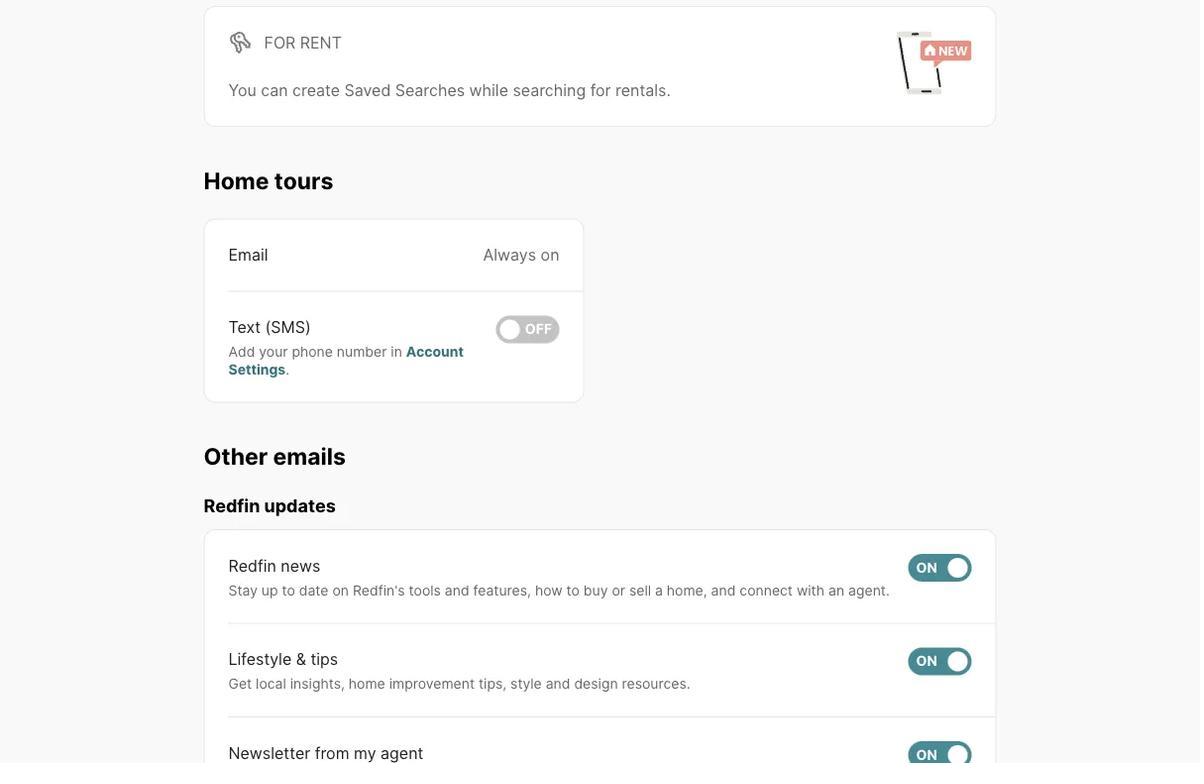 Task type: locate. For each thing, give the bounding box(es) containing it.
email
[[229, 245, 268, 265]]

(sms)
[[265, 318, 311, 337]]

text
[[229, 318, 261, 337]]

news
[[281, 556, 321, 575]]

in
[[391, 344, 402, 360]]

off
[[525, 321, 552, 338]]

on right always
[[541, 245, 560, 265]]

from
[[315, 743, 350, 763]]

redfin's
[[353, 582, 405, 599]]

on
[[541, 245, 560, 265], [333, 582, 349, 599]]

style
[[511, 676, 542, 692]]

1 vertical spatial .
[[286, 361, 290, 378]]

phone
[[292, 344, 333, 360]]

0 horizontal spatial and
[[445, 582, 470, 599]]

1 horizontal spatial on
[[541, 245, 560, 265]]

searches
[[395, 80, 465, 99]]

while
[[470, 80, 509, 99]]

for rent
[[264, 32, 342, 52]]

. down your
[[286, 361, 290, 378]]

account settings link
[[229, 344, 464, 378]]

0 horizontal spatial to
[[282, 582, 295, 599]]

how
[[535, 582, 563, 599]]

on for lifestyle & tips
[[917, 653, 938, 670]]

on right date
[[333, 582, 349, 599]]

2 on from the top
[[917, 653, 938, 670]]

for
[[264, 32, 296, 52]]

local
[[256, 676, 286, 692]]

and right style
[[546, 676, 571, 692]]

redfin
[[204, 495, 260, 517], [229, 556, 276, 575]]

1 vertical spatial on
[[917, 653, 938, 670]]

account settings
[[229, 344, 464, 378]]

&
[[296, 650, 306, 669]]

1 horizontal spatial and
[[546, 676, 571, 692]]

. right 'for' at the top of page
[[667, 80, 671, 99]]

rentals
[[616, 80, 667, 99]]

newsletter
[[229, 743, 311, 763]]

always on
[[483, 245, 560, 265]]

resources.
[[622, 676, 691, 692]]

home,
[[667, 582, 708, 599]]

to right 'up'
[[282, 582, 295, 599]]

0 horizontal spatial on
[[333, 582, 349, 599]]

1 vertical spatial on
[[333, 582, 349, 599]]

agent.
[[849, 582, 890, 599]]

2 to from the left
[[567, 582, 580, 599]]

None checkbox
[[496, 316, 560, 344], [909, 648, 972, 676], [909, 741, 972, 764], [496, 316, 560, 344], [909, 648, 972, 676], [909, 741, 972, 764]]

0 vertical spatial on
[[917, 559, 938, 576]]

1 on from the top
[[917, 559, 938, 576]]

2 horizontal spatial and
[[712, 582, 736, 599]]

other
[[204, 443, 268, 471]]

to
[[282, 582, 295, 599], [567, 582, 580, 599]]

buy
[[584, 582, 608, 599]]

redfin down the other
[[204, 495, 260, 517]]

and right tools
[[445, 582, 470, 599]]

lifestyle & tips get local insights, home improvement tips, style and design resources.
[[229, 650, 691, 692]]

insights,
[[290, 676, 345, 692]]

searching
[[513, 80, 586, 99]]

0 vertical spatial .
[[667, 80, 671, 99]]

redfin up the 'stay'
[[229, 556, 276, 575]]

agent
[[381, 743, 424, 763]]

up
[[262, 582, 278, 599]]

.
[[667, 80, 671, 99], [286, 361, 290, 378]]

you
[[229, 80, 257, 99]]

1 vertical spatial redfin
[[229, 556, 276, 575]]

0 vertical spatial redfin
[[204, 495, 260, 517]]

to left buy
[[567, 582, 580, 599]]

on inside redfin news stay up to date on redfin's tools and features, how to buy or sell a home, and connect with an agent.
[[333, 582, 349, 599]]

add
[[229, 344, 255, 360]]

and right home, on the bottom right of page
[[712, 582, 736, 599]]

redfin news stay up to date on redfin's tools and features, how to buy or sell a home, and connect with an agent.
[[229, 556, 890, 599]]

always
[[483, 245, 537, 265]]

None checkbox
[[909, 554, 972, 582]]

redfin inside redfin news stay up to date on redfin's tools and features, how to buy or sell a home, and connect with an agent.
[[229, 556, 276, 575]]

or
[[612, 582, 626, 599]]

home
[[349, 676, 385, 692]]

and
[[445, 582, 470, 599], [712, 582, 736, 599], [546, 676, 571, 692]]

0 vertical spatial on
[[541, 245, 560, 265]]

saved
[[345, 80, 391, 99]]

lifestyle
[[229, 650, 292, 669]]

get
[[229, 676, 252, 692]]

newsletter from my agent
[[229, 743, 424, 763]]

tips,
[[479, 676, 507, 692]]

1 horizontal spatial to
[[567, 582, 580, 599]]

create
[[293, 80, 340, 99]]

on
[[917, 559, 938, 576], [917, 653, 938, 670]]

design
[[575, 676, 618, 692]]



Task type: describe. For each thing, give the bounding box(es) containing it.
1 to from the left
[[282, 582, 295, 599]]

tours
[[274, 166, 334, 194]]

improvement
[[389, 676, 475, 692]]

redfin for redfin news stay up to date on redfin's tools and features, how to buy or sell a home, and connect with an agent.
[[229, 556, 276, 575]]

features,
[[474, 582, 531, 599]]

tips
[[311, 650, 338, 669]]

a
[[655, 582, 663, 599]]

my
[[354, 743, 376, 763]]

account
[[406, 344, 464, 360]]

1 horizontal spatial .
[[667, 80, 671, 99]]

add your phone number in
[[229, 344, 406, 360]]

on for redfin news
[[917, 559, 938, 576]]

your
[[259, 344, 288, 360]]

stay
[[229, 582, 258, 599]]

redfin updates
[[204, 495, 336, 517]]

tools
[[409, 582, 441, 599]]

an
[[829, 582, 845, 599]]

text (sms)
[[229, 318, 311, 337]]

emails
[[273, 443, 346, 471]]

and inside lifestyle & tips get local insights, home improvement tips, style and design resources.
[[546, 676, 571, 692]]

home
[[204, 166, 269, 194]]

updates
[[264, 495, 336, 517]]

rent
[[300, 32, 342, 52]]

home tours
[[204, 166, 334, 194]]

number
[[337, 344, 387, 360]]

with
[[797, 582, 825, 599]]

can
[[261, 80, 288, 99]]

settings
[[229, 361, 286, 378]]

0 horizontal spatial .
[[286, 361, 290, 378]]

date
[[299, 582, 329, 599]]

sell
[[630, 582, 652, 599]]

other emails
[[204, 443, 346, 471]]

you can create saved searches while searching for rentals .
[[229, 80, 671, 99]]

connect
[[740, 582, 793, 599]]

for
[[591, 80, 611, 99]]

redfin for redfin updates
[[204, 495, 260, 517]]



Task type: vqa. For each thing, say whether or not it's contained in the screenshot.
the rightmost on
yes



